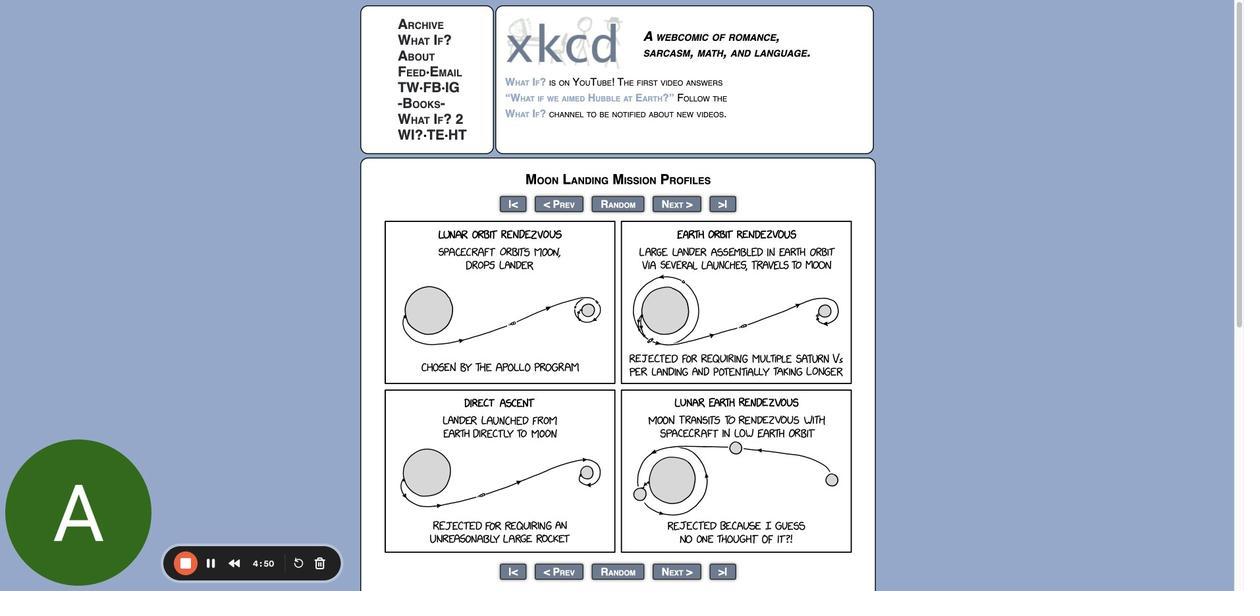 Task type: locate. For each thing, give the bounding box(es) containing it.
moon landing mission profiles image
[[385, 221, 852, 553]]



Task type: describe. For each thing, give the bounding box(es) containing it.
xkcd.com logo image
[[505, 15, 627, 70]]



